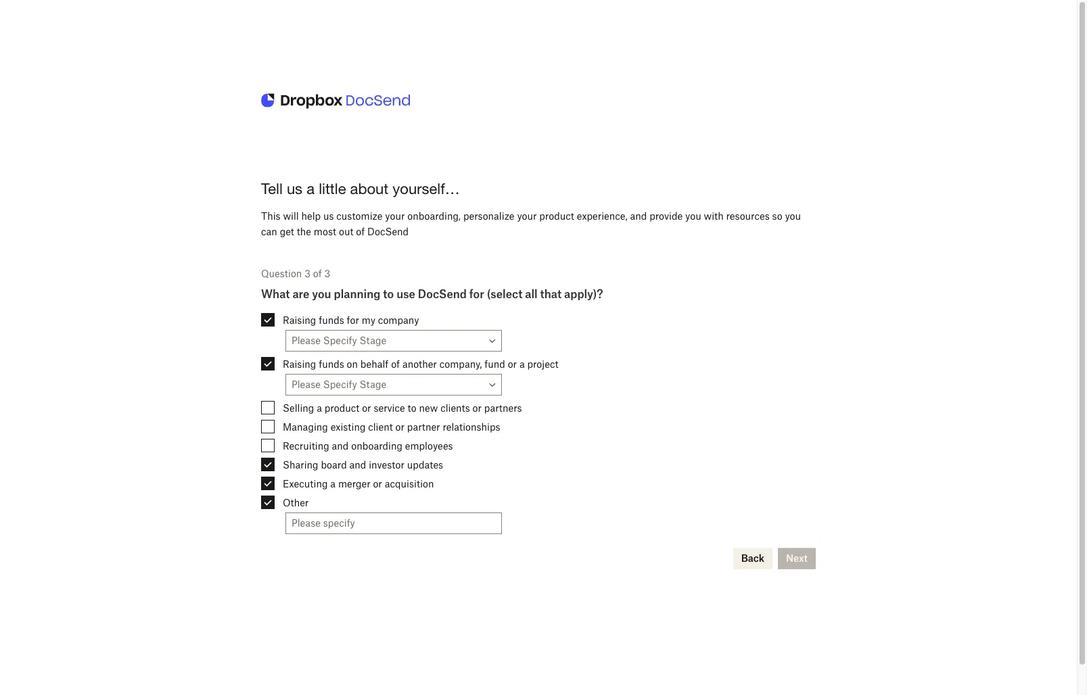 Task type: describe. For each thing, give the bounding box(es) containing it.
and inside 'this will help us customize your onboarding, personalize your product experience, and provide you with resources so you can get the most out of docsend'
[[630, 211, 647, 222]]

stage for my
[[360, 335, 387, 347]]

acquisition
[[385, 478, 434, 490]]

1 vertical spatial to
[[408, 403, 417, 414]]

selling a product or service to new clients or partners
[[283, 403, 522, 414]]

please for raising funds on behalf of another company, fund or a project
[[292, 379, 321, 391]]

1 horizontal spatial for
[[470, 288, 484, 302]]

product inside what are you planning to use docsend for (select all that apply)? group
[[325, 403, 360, 414]]

please specify stage for for
[[292, 335, 387, 347]]

product inside 'this will help us customize your onboarding, personalize your product experience, and provide you with resources so you can get the most out of docsend'
[[540, 211, 575, 222]]

provide
[[650, 211, 683, 222]]

yourself…
[[393, 180, 460, 198]]

client
[[368, 422, 393, 433]]

with
[[704, 211, 724, 222]]

raising for raising funds on behalf of another company, fund or a project
[[283, 359, 316, 370]]

you inside group
[[312, 288, 331, 302]]

existing
[[331, 422, 366, 433]]

selling
[[283, 403, 314, 414]]

this will help us customize your onboarding, personalize your product experience, and provide you with resources so you can get the most out of docsend
[[261, 211, 801, 237]]

my
[[362, 315, 376, 326]]

relationships
[[443, 422, 501, 433]]

onboarding
[[351, 441, 403, 452]]

investor
[[369, 460, 405, 471]]

raising funds for my company
[[283, 315, 419, 326]]

please specify stage for on
[[292, 379, 387, 391]]

company
[[378, 315, 419, 326]]

company,
[[440, 359, 482, 370]]

Other text field
[[286, 514, 502, 534]]

executing a merger or acquisition
[[283, 478, 434, 490]]

Funding Stage button
[[286, 331, 502, 352]]

tell us a little about yourself…
[[261, 180, 460, 198]]

funds for on
[[319, 359, 344, 370]]

out
[[339, 226, 354, 237]]

docsend inside group
[[418, 288, 467, 302]]

another
[[403, 359, 437, 370]]

0 vertical spatial us
[[287, 180, 303, 198]]

back button
[[733, 549, 773, 570]]

what are you planning to use docsend for (select all that apply)?
[[261, 288, 603, 302]]

question
[[261, 268, 302, 280]]

customize
[[337, 211, 383, 222]]

partners
[[484, 403, 522, 414]]

so
[[773, 211, 783, 222]]

1 your from the left
[[385, 211, 405, 222]]

or right fund
[[508, 359, 517, 370]]

are
[[293, 288, 310, 302]]

managing existing client or partner relationships
[[283, 422, 501, 433]]

can
[[261, 226, 277, 237]]

a left project
[[520, 359, 525, 370]]

other
[[283, 497, 309, 509]]

raising for raising funds for my company
[[283, 315, 316, 326]]

back
[[742, 553, 765, 565]]

planning
[[334, 288, 381, 302]]

or for managing existing client or partner relationships
[[396, 422, 405, 433]]

will
[[283, 211, 299, 222]]

1 vertical spatial of
[[313, 268, 322, 280]]

specify for on
[[323, 379, 357, 391]]

1 3 from the left
[[305, 268, 311, 280]]

employees
[[405, 441, 453, 452]]



Task type: vqa. For each thing, say whether or not it's contained in the screenshot.
topmost Tina Byers link
no



Task type: locate. For each thing, give the bounding box(es) containing it.
2 raising from the top
[[283, 359, 316, 370]]

or left service on the left of page
[[362, 403, 371, 414]]

help
[[302, 211, 321, 222]]

question 3 of 3
[[261, 268, 330, 280]]

0 vertical spatial stage
[[360, 335, 387, 347]]

service
[[374, 403, 405, 414]]

merger
[[338, 478, 371, 490]]

of
[[356, 226, 365, 237], [313, 268, 322, 280], [391, 359, 400, 370]]

us inside 'this will help us customize your onboarding, personalize your product experience, and provide you with resources so you can get the most out of docsend'
[[323, 211, 334, 222]]

specify for for
[[323, 335, 357, 347]]

0 horizontal spatial us
[[287, 180, 303, 198]]

1 vertical spatial docsend
[[418, 288, 467, 302]]

of right out
[[356, 226, 365, 237]]

specify down raising funds for my company
[[323, 335, 357, 347]]

1 horizontal spatial your
[[517, 211, 537, 222]]

funds left on
[[319, 359, 344, 370]]

managing
[[283, 422, 328, 433]]

2 vertical spatial and
[[350, 460, 366, 471]]

all
[[525, 288, 538, 302]]

2 please from the top
[[292, 379, 321, 391]]

stage down behalf at bottom
[[360, 379, 387, 391]]

1 vertical spatial raising
[[283, 359, 316, 370]]

us right tell
[[287, 180, 303, 198]]

Funding Stage button
[[286, 375, 502, 396]]

you left the with
[[686, 211, 702, 222]]

updates
[[407, 460, 443, 471]]

get
[[280, 226, 294, 237]]

1 vertical spatial product
[[325, 403, 360, 414]]

1 horizontal spatial 3
[[325, 268, 330, 280]]

and up the board at the left bottom of page
[[332, 441, 349, 452]]

and up executing a merger or acquisition on the left of page
[[350, 460, 366, 471]]

of right question
[[313, 268, 322, 280]]

1 vertical spatial stage
[[360, 379, 387, 391]]

raising
[[283, 315, 316, 326], [283, 359, 316, 370]]

sharing board and investor updates
[[283, 460, 443, 471]]

2 3 from the left
[[325, 268, 330, 280]]

raising down are
[[283, 315, 316, 326]]

resources
[[727, 211, 770, 222]]

this
[[261, 211, 281, 222]]

or down the investor
[[373, 478, 382, 490]]

for left my
[[347, 315, 359, 326]]

2 horizontal spatial of
[[391, 359, 400, 370]]

1 horizontal spatial to
[[408, 403, 417, 414]]

1 vertical spatial specify
[[323, 379, 357, 391]]

your right customize
[[385, 211, 405, 222]]

tell
[[261, 180, 283, 198]]

1 vertical spatial for
[[347, 315, 359, 326]]

your right personalize
[[517, 211, 537, 222]]

3
[[305, 268, 311, 280], [325, 268, 330, 280]]

0 horizontal spatial product
[[325, 403, 360, 414]]

us
[[287, 180, 303, 198], [323, 211, 334, 222]]

funds for for
[[319, 315, 344, 326]]

1 vertical spatial us
[[323, 211, 334, 222]]

docsend
[[368, 226, 409, 237], [418, 288, 467, 302]]

please
[[292, 335, 321, 347], [292, 379, 321, 391]]

and left provide
[[630, 211, 647, 222]]

1 horizontal spatial us
[[323, 211, 334, 222]]

funds down planning on the top of the page
[[319, 315, 344, 326]]

0 horizontal spatial docsend
[[368, 226, 409, 237]]

your
[[385, 211, 405, 222], [517, 211, 537, 222]]

docsend right the use
[[418, 288, 467, 302]]

you right are
[[312, 288, 331, 302]]

please inside button
[[292, 379, 321, 391]]

clients
[[441, 403, 470, 414]]

please for raising funds for my company
[[292, 335, 321, 347]]

recruiting
[[283, 441, 329, 452]]

about
[[350, 180, 389, 198]]

a
[[307, 180, 315, 198], [520, 359, 525, 370], [317, 403, 322, 414], [331, 478, 336, 490]]

1 vertical spatial please specify stage
[[292, 379, 387, 391]]

what
[[261, 288, 290, 302]]

3 down the most
[[325, 268, 330, 280]]

2 specify from the top
[[323, 379, 357, 391]]

2 horizontal spatial and
[[630, 211, 647, 222]]

or
[[508, 359, 517, 370], [362, 403, 371, 414], [473, 403, 482, 414], [396, 422, 405, 433], [373, 478, 382, 490]]

of right behalf at bottom
[[391, 359, 400, 370]]

experience,
[[577, 211, 628, 222]]

and
[[630, 211, 647, 222], [332, 441, 349, 452], [350, 460, 366, 471]]

little
[[319, 180, 346, 198]]

fund
[[485, 359, 506, 370]]

behalf
[[361, 359, 389, 370]]

0 vertical spatial docsend
[[368, 226, 409, 237]]

new
[[419, 403, 438, 414]]

executing
[[283, 478, 328, 490]]

please inside funding stage button
[[292, 335, 321, 347]]

0 vertical spatial please
[[292, 335, 321, 347]]

1 horizontal spatial of
[[356, 226, 365, 237]]

of inside what are you planning to use docsend for (select all that apply)? group
[[391, 359, 400, 370]]

stage for behalf
[[360, 379, 387, 391]]

please specify stage down on
[[292, 379, 387, 391]]

0 vertical spatial for
[[470, 288, 484, 302]]

0 vertical spatial and
[[630, 211, 647, 222]]

or for selling a product or service to new clients or partners
[[362, 403, 371, 414]]

1 horizontal spatial docsend
[[418, 288, 467, 302]]

0 horizontal spatial of
[[313, 268, 322, 280]]

the
[[297, 226, 311, 237]]

2 your from the left
[[517, 211, 537, 222]]

recruiting and onboarding employees
[[283, 441, 453, 452]]

1 funds from the top
[[319, 315, 344, 326]]

1 horizontal spatial you
[[686, 211, 702, 222]]

or down selling a product or service to new clients or partners at bottom left
[[396, 422, 405, 433]]

stage down my
[[360, 335, 387, 347]]

go to docsend homepage image
[[261, 89, 410, 113]]

of inside 'this will help us customize your onboarding, personalize your product experience, and provide you with resources so you can get the most out of docsend'
[[356, 226, 365, 237]]

3 up are
[[305, 268, 311, 280]]

stage
[[360, 335, 387, 347], [360, 379, 387, 391]]

to left the new
[[408, 403, 417, 414]]

2 please specify stage from the top
[[292, 379, 387, 391]]

2 funds from the top
[[319, 359, 344, 370]]

please up selling
[[292, 379, 321, 391]]

specify inside funding stage button
[[323, 335, 357, 347]]

us up the most
[[323, 211, 334, 222]]

specify inside button
[[323, 379, 357, 391]]

0 horizontal spatial to
[[383, 288, 394, 302]]

2 horizontal spatial you
[[785, 211, 801, 222]]

to
[[383, 288, 394, 302], [408, 403, 417, 414]]

or up relationships
[[473, 403, 482, 414]]

a left little
[[307, 180, 315, 198]]

please specify stage
[[292, 335, 387, 347], [292, 379, 387, 391]]

(select
[[487, 288, 523, 302]]

for
[[470, 288, 484, 302], [347, 315, 359, 326]]

please specify stage inside funding stage button
[[292, 335, 387, 347]]

1 raising from the top
[[283, 315, 316, 326]]

2 stage from the top
[[360, 379, 387, 391]]

what are you planning to use docsend for (select all that apply)? group
[[261, 288, 816, 535]]

a right selling
[[317, 403, 322, 414]]

raising funds on behalf of another company, fund or a project
[[283, 359, 559, 370]]

apply)?
[[565, 288, 603, 302]]

0 horizontal spatial and
[[332, 441, 349, 452]]

0 vertical spatial specify
[[323, 335, 357, 347]]

please specify stage down raising funds for my company
[[292, 335, 387, 347]]

project
[[528, 359, 559, 370]]

sharing
[[283, 460, 319, 471]]

for left (select
[[470, 288, 484, 302]]

product left experience,
[[540, 211, 575, 222]]

1 vertical spatial and
[[332, 441, 349, 452]]

or for executing a merger or acquisition
[[373, 478, 382, 490]]

on
[[347, 359, 358, 370]]

0 vertical spatial please specify stage
[[292, 335, 387, 347]]

board
[[321, 460, 347, 471]]

to left the use
[[383, 288, 394, 302]]

docsend inside 'this will help us customize your onboarding, personalize your product experience, and provide you with resources so you can get the most out of docsend'
[[368, 226, 409, 237]]

personalize
[[464, 211, 515, 222]]

2 vertical spatial of
[[391, 359, 400, 370]]

please specify stage inside button
[[292, 379, 387, 391]]

0 horizontal spatial 3
[[305, 268, 311, 280]]

1 vertical spatial funds
[[319, 359, 344, 370]]

1 stage from the top
[[360, 335, 387, 347]]

0 vertical spatial funds
[[319, 315, 344, 326]]

you
[[686, 211, 702, 222], [785, 211, 801, 222], [312, 288, 331, 302]]

docsend down customize
[[368, 226, 409, 237]]

0 vertical spatial of
[[356, 226, 365, 237]]

please down are
[[292, 335, 321, 347]]

0 vertical spatial to
[[383, 288, 394, 302]]

product up existing
[[325, 403, 360, 414]]

onboarding,
[[408, 211, 461, 222]]

1 please specify stage from the top
[[292, 335, 387, 347]]

1 horizontal spatial product
[[540, 211, 575, 222]]

1 please from the top
[[292, 335, 321, 347]]

use
[[397, 288, 416, 302]]

0 horizontal spatial your
[[385, 211, 405, 222]]

1 vertical spatial please
[[292, 379, 321, 391]]

specify down on
[[323, 379, 357, 391]]

1 horizontal spatial and
[[350, 460, 366, 471]]

you right so
[[785, 211, 801, 222]]

0 horizontal spatial you
[[312, 288, 331, 302]]

product
[[540, 211, 575, 222], [325, 403, 360, 414]]

partner
[[407, 422, 440, 433]]

funds
[[319, 315, 344, 326], [319, 359, 344, 370]]

1 specify from the top
[[323, 335, 357, 347]]

raising up selling
[[283, 359, 316, 370]]

a down the board at the left bottom of page
[[331, 478, 336, 490]]

0 horizontal spatial for
[[347, 315, 359, 326]]

specify
[[323, 335, 357, 347], [323, 379, 357, 391]]

0 vertical spatial product
[[540, 211, 575, 222]]

that
[[540, 288, 562, 302]]

0 vertical spatial raising
[[283, 315, 316, 326]]

most
[[314, 226, 336, 237]]



